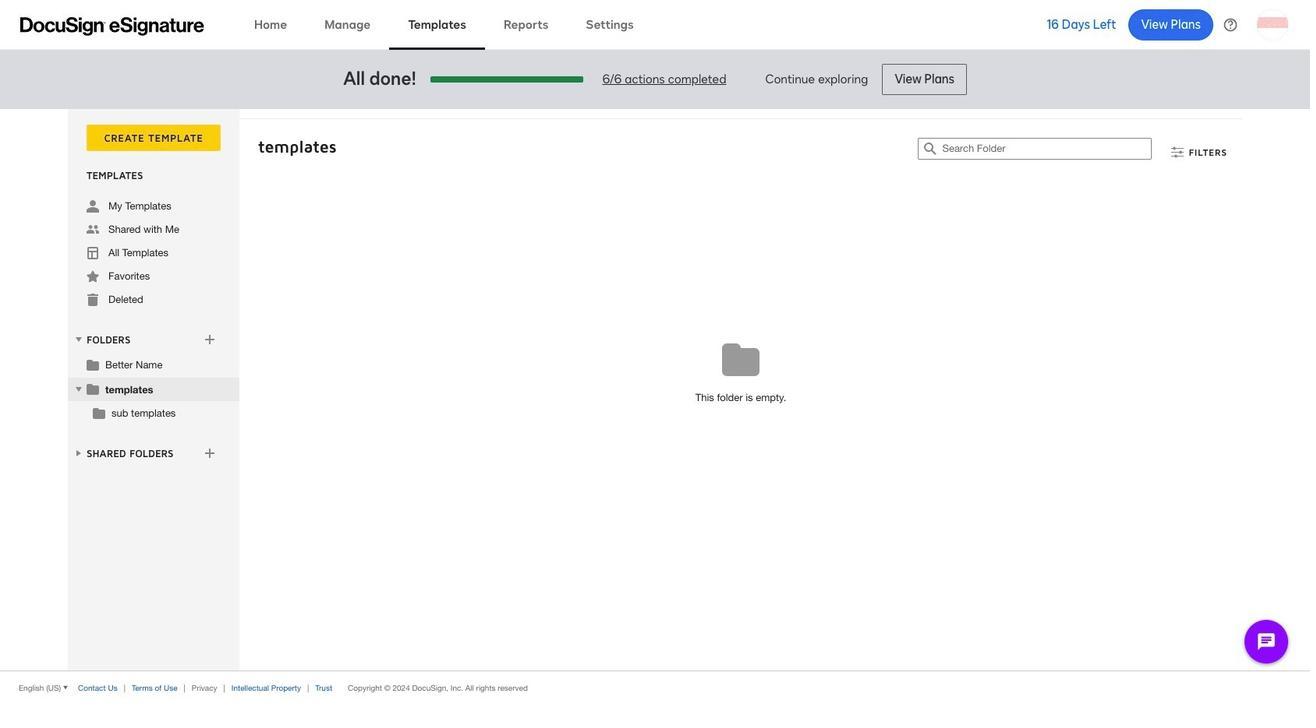 Task type: describe. For each thing, give the bounding box(es) containing it.
folder image
[[87, 359, 99, 371]]

0 vertical spatial folder image
[[87, 383, 99, 395]]

view folders image
[[73, 334, 85, 346]]

more info region
[[0, 671, 1310, 705]]



Task type: locate. For each thing, give the bounding box(es) containing it.
secondary navigation region
[[68, 109, 1246, 671]]

star filled image
[[87, 271, 99, 283]]

docusign esignature image
[[20, 17, 204, 35]]

1 vertical spatial folder image
[[93, 407, 105, 420]]

trash image
[[87, 294, 99, 306]]

shared image
[[87, 224, 99, 236]]

templates image
[[87, 247, 99, 260]]

your uploaded profile image image
[[1257, 9, 1288, 40]]

user image
[[87, 200, 99, 213]]

view shared folders image
[[73, 447, 85, 460]]

folder image
[[87, 383, 99, 395], [93, 407, 105, 420]]

Search Folder text field
[[942, 139, 1151, 159]]



Task type: vqa. For each thing, say whether or not it's contained in the screenshot.
Secondary Report Detail Actions group
no



